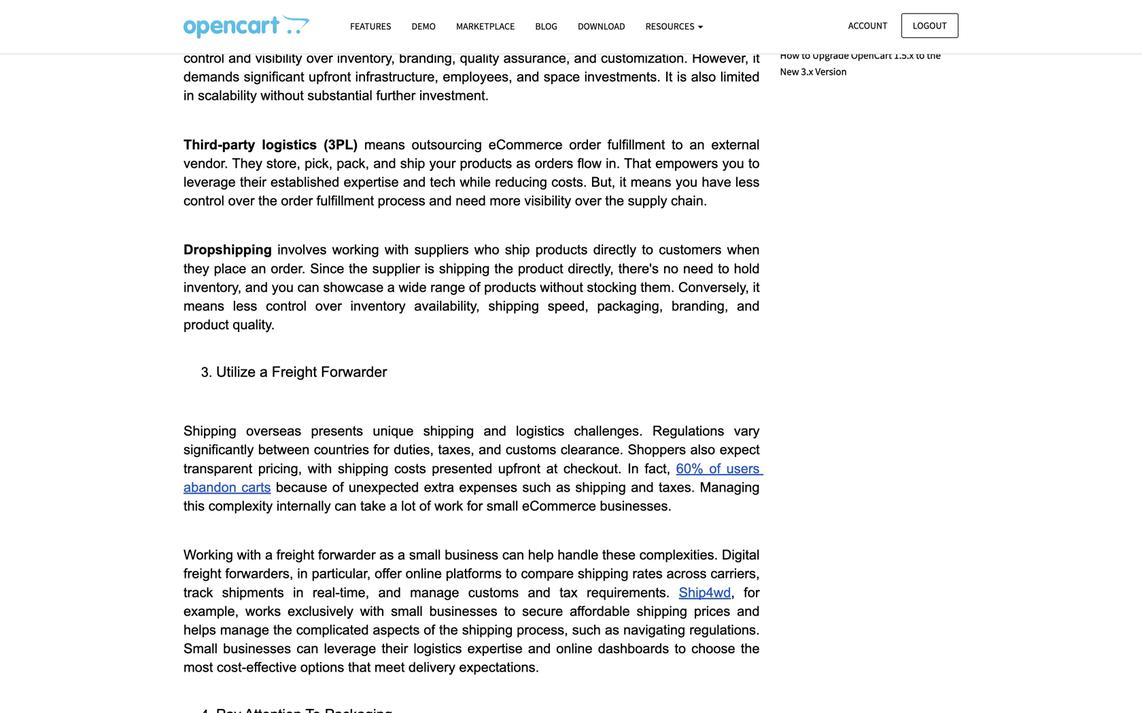 Task type: locate. For each thing, give the bounding box(es) containing it.
version inside how to upgrade opencart 1.5.x to the new 3.x version
[[816, 65, 847, 78]]

compare
[[521, 567, 574, 582]]

upfront left at
[[498, 462, 541, 477]]

without inside involves fulfilling orders within your own facilities. that gives complete control and visibility over inventory, branding, quality assurance, and customization. however, it demands significant upfront infrastructure, employees, and space investments. it is also limited in scalability without substantial further investment.
[[261, 88, 304, 103]]

such inside , for example, works exclusively with small businesses to secure affordable shipping prices and helps manage the complicated aspects of the shipping process, such as navigating regulations. small businesses can leverage their logistics expertise and online dashboards to choose the most cost-effective options that meet delivery expectations.
[[572, 623, 601, 638]]

stocking
[[587, 280, 637, 295]]

showcase
[[323, 280, 384, 295]]

logistics up delivery
[[414, 642, 462, 657]]

0 vertical spatial upfront
[[309, 69, 351, 84]]

investment.
[[419, 88, 489, 103]]

is down the suppliers
[[425, 261, 435, 276]]

customs
[[506, 443, 557, 458], [468, 586, 519, 601]]

0 horizontal spatial leverage
[[184, 175, 236, 190]]

without
[[261, 88, 304, 103], [540, 280, 583, 295]]

the down logout link
[[927, 48, 941, 61]]

1 vertical spatial manage
[[220, 623, 269, 638]]

you down order.
[[272, 280, 294, 295]]

shipping down these
[[578, 567, 629, 582]]

tax
[[560, 586, 578, 601]]

0 horizontal spatial ship
[[400, 156, 425, 171]]

how
[[780, 48, 800, 61]]

shipping inside because of unexpected extra expenses such as shipping and taxes. managing this complexity internally can take a lot of work for small ecommerce businesses.
[[576, 480, 626, 495]]

0 vertical spatial leverage
[[184, 175, 236, 190]]

complicated
[[296, 623, 369, 638]]

process,
[[517, 623, 568, 638]]

1 vertical spatial ship
[[505, 243, 530, 258]]

real-
[[313, 586, 340, 601]]

in-
[[184, 32, 200, 47]]

1 horizontal spatial leverage
[[324, 642, 376, 657]]

can up the options at the bottom left of page
[[297, 642, 319, 657]]

an right place in the top left of the page
[[251, 261, 266, 276]]

1 horizontal spatial manage
[[410, 586, 459, 601]]

their down they
[[240, 175, 266, 190]]

control inside involves working with suppliers who ship products directly to customers when they place an order. since the supplier is shipping the product directly, there's no need to hold inventory, and you can showcase a wide range of products without stocking them. conversely, it means less control over inventory availability, shipping speed, packaging, branding, and product quality.
[[266, 299, 307, 314]]

means outsourcing ecommerce order fulfillment to an external vendor. they store, pick, pack, and ship your products as orders flow in. that empowers you to leverage their established expertise and tech while reducing costs. but, it means you have less control over the order fulfillment process and need more visibility over the supply chain.
[[184, 137, 764, 208]]

for right ,
[[744, 586, 760, 601]]

is inside involves working with suppliers who ship products directly to customers when they place an order. since the supplier is shipping the product directly, there's no need to hold inventory, and you can showcase a wide range of products without stocking them. conversely, it means less control over inventory availability, shipping speed, packaging, branding, and product quality.
[[425, 261, 435, 276]]

demo link
[[402, 14, 446, 38]]

inventory, down they
[[184, 280, 242, 295]]

and inside because of unexpected extra expenses such as shipping and taxes. managing this complexity internally can take a lot of work for small ecommerce businesses.
[[631, 480, 654, 495]]

0 vertical spatial an
[[690, 137, 705, 152]]

an inside involves working with suppliers who ship products directly to customers when they place an order. since the supplier is shipping the product directly, there's no need to hold inventory, and you can showcase a wide range of products without stocking them. conversely, it means less control over inventory availability, shipping speed, packaging, branding, and product quality.
[[251, 261, 266, 276]]

1 vertical spatial leverage
[[324, 642, 376, 657]]

also
[[691, 69, 716, 84], [691, 443, 715, 458]]

2 horizontal spatial you
[[722, 156, 744, 171]]

means
[[364, 137, 405, 152], [631, 175, 672, 190], [184, 299, 224, 314]]

logistics up at
[[516, 424, 565, 439]]

involves left fulfilling
[[318, 32, 367, 47]]

across
[[667, 567, 707, 582]]

1 horizontal spatial less
[[736, 175, 760, 190]]

0 vertical spatial your
[[511, 32, 537, 47]]

over inside involves fulfilling orders within your own facilities. that gives complete control and visibility over inventory, branding, quality assurance, and customization. however, it demands significant upfront infrastructure, employees, and space investments. it is also limited in scalability without substantial further investment.
[[306, 51, 333, 66]]

download inside opencart version 2.3.0.2 available to download now
[[780, 18, 824, 31]]

such inside because of unexpected extra expenses such as shipping and taxes. managing this complexity internally can take a lot of work for small ecommerce businesses.
[[522, 480, 551, 495]]

,
[[731, 586, 735, 601]]

and up 60% of users abandon carts 'link'
[[479, 443, 502, 458]]

less inside involves working with suppliers who ship products directly to customers when they place an order. since the supplier is shipping the product directly, there's no need to hold inventory, and you can showcase a wide range of products without stocking them. conversely, it means less control over inventory availability, shipping speed, packaging, branding, and product quality.
[[233, 299, 257, 314]]

to left the secure on the left bottom of the page
[[504, 604, 516, 619]]

logistics up store,
[[262, 137, 317, 152]]

ecommerce up reducing
[[489, 137, 563, 152]]

for inside , for example, works exclusively with small businesses to secure affordable shipping prices and helps manage the complicated aspects of the shipping process, such as navigating regulations. small businesses can leverage their logistics expertise and online dashboards to choose the most cost-effective options that meet delivery expectations.
[[744, 586, 760, 601]]

small inside because of unexpected extra expenses such as shipping and taxes. managing this complexity internally can take a lot of work for small ecommerce businesses.
[[487, 499, 518, 514]]

offer
[[375, 567, 402, 582]]

and down in-house fulfillment
[[229, 51, 251, 66]]

2 horizontal spatial for
[[744, 586, 760, 601]]

logout
[[913, 19, 947, 32]]

order.
[[271, 261, 306, 276]]

also inside shipping overseas presents unique shipping and logistics challenges. regulations vary significantly between countries for duties, taxes, and customs clearance. shoppers also expect transparent pricing, with shipping costs presented upfront at checkout. in fact,
[[691, 443, 715, 458]]

0 horizontal spatial for
[[374, 443, 389, 458]]

house
[[200, 32, 240, 47]]

the down store,
[[258, 194, 277, 208]]

is right it
[[677, 69, 687, 84]]

expertise down pack, at the left of the page
[[344, 175, 399, 190]]

ship inside 'means outsourcing ecommerce order fulfillment to an external vendor. they store, pick, pack, and ship your products as orders flow in. that empowers you to leverage their established expertise and tech while reducing costs. but, it means you have less control over the order fulfillment process and need more visibility over the supply chain.'
[[400, 156, 425, 171]]

need
[[456, 194, 486, 208], [683, 261, 714, 276]]

0 vertical spatial for
[[374, 443, 389, 458]]

1 vertical spatial it
[[620, 175, 627, 190]]

0 vertical spatial branding,
[[399, 51, 456, 66]]

can inside involves working with suppliers who ship products directly to customers when they place an order. since the supplier is shipping the product directly, there's no need to hold inventory, and you can showcase a wide range of products without stocking them. conversely, it means less control over inventory availability, shipping speed, packaging, branding, and product quality.
[[298, 280, 319, 295]]

0 vertical spatial it
[[753, 51, 760, 66]]

expenses
[[459, 480, 517, 495]]

between
[[258, 443, 310, 458]]

their inside , for example, works exclusively with small businesses to secure affordable shipping prices and helps manage the complicated aspects of the shipping process, such as navigating regulations. small businesses can leverage their logistics expertise and online dashboards to choose the most cost-effective options that meet delivery expectations.
[[382, 642, 408, 657]]

and up 'process'
[[403, 175, 426, 190]]

0 vertical spatial inventory,
[[337, 51, 395, 66]]

inventory, down the features link
[[337, 51, 395, 66]]

the down works
[[273, 623, 292, 638]]

leverage up that
[[324, 642, 376, 657]]

freight up track
[[184, 567, 221, 582]]

in down demands
[[184, 88, 194, 103]]

visibility
[[255, 51, 302, 66], [525, 194, 571, 208]]

0 horizontal spatial less
[[233, 299, 257, 314]]

expertise inside 'means outsourcing ecommerce order fulfillment to an external vendor. they store, pick, pack, and ship your products as orders flow in. that empowers you to leverage their established expertise and tech while reducing costs. but, it means you have less control over the order fulfillment process and need more visibility over the supply chain.'
[[344, 175, 399, 190]]

0 vertical spatial small
[[487, 499, 518, 514]]

0 vertical spatial is
[[677, 69, 687, 84]]

in left real-
[[293, 586, 304, 601]]

for inside because of unexpected extra expenses such as shipping and taxes. managing this complexity internally can take a lot of work for small ecommerce businesses.
[[467, 499, 483, 514]]

an inside 'means outsourcing ecommerce order fulfillment to an external vendor. they store, pick, pack, and ship your products as orders flow in. that empowers you to leverage their established expertise and tech while reducing costs. but, it means you have less control over the order fulfillment process and need more visibility over the supply chain.'
[[690, 137, 705, 152]]

online
[[406, 567, 442, 582], [556, 642, 593, 657]]

products up directly,
[[536, 243, 588, 258]]

1 vertical spatial fulfillment
[[608, 137, 665, 152]]

0 horizontal spatial you
[[272, 280, 294, 295]]

0 horizontal spatial their
[[240, 175, 266, 190]]

0 horizontal spatial visibility
[[255, 51, 302, 66]]

vendor.
[[184, 156, 228, 171]]

external
[[712, 137, 760, 152]]

the up delivery
[[439, 623, 458, 638]]

1 horizontal spatial download
[[780, 18, 824, 31]]

means inside involves working with suppliers who ship products directly to customers when they place an order. since the supplier is shipping the product directly, there's no need to hold inventory, and you can showcase a wide range of products without stocking them. conversely, it means less control over inventory availability, shipping speed, packaging, branding, and product quality.
[[184, 299, 224, 314]]

empowers
[[656, 156, 718, 171]]

over
[[306, 51, 333, 66], [228, 194, 255, 208], [575, 194, 602, 208], [315, 299, 342, 314]]

checkout.
[[564, 462, 622, 477]]

as inside because of unexpected extra expenses such as shipping and taxes. managing this complexity internally can take a lot of work for small ecommerce businesses.
[[556, 480, 571, 495]]

products up while
[[460, 156, 512, 171]]

that
[[633, 32, 660, 47], [624, 156, 651, 171]]

it down hold
[[753, 280, 760, 295]]

at
[[546, 462, 558, 477]]

1 vertical spatial freight
[[184, 567, 221, 582]]

2 vertical spatial it
[[753, 280, 760, 295]]

2 vertical spatial means
[[184, 299, 224, 314]]

visibility down costs.
[[525, 194, 571, 208]]

also down however,
[[691, 69, 716, 84]]

1 horizontal spatial without
[[540, 280, 583, 295]]

need inside 'means outsourcing ecommerce order fulfillment to an external vendor. they store, pick, pack, and ship your products as orders flow in. that empowers you to leverage their established expertise and tech while reducing costs. but, it means you have less control over the order fulfillment process and need more visibility over the supply chain.'
[[456, 194, 486, 208]]

ecommerce down at
[[522, 499, 596, 514]]

0 horizontal spatial inventory,
[[184, 280, 242, 295]]

0 horizontal spatial product
[[184, 318, 229, 333]]

60% of users abandon carts link
[[184, 461, 764, 496]]

the inside how to upgrade opencart 1.5.x to the new 3.x version
[[927, 48, 941, 61]]

can
[[298, 280, 319, 295], [335, 499, 357, 514], [502, 548, 524, 563], [297, 642, 319, 657]]

infrastructure,
[[355, 69, 439, 84]]

0 horizontal spatial without
[[261, 88, 304, 103]]

2 vertical spatial control
[[266, 299, 307, 314]]

within
[[470, 32, 505, 47]]

ship down 'outsourcing' on the top of the page
[[400, 156, 425, 171]]

a
[[387, 280, 395, 295], [260, 364, 268, 381], [390, 499, 398, 514], [265, 548, 273, 563], [398, 548, 405, 563]]

such down affordable
[[572, 623, 601, 638]]

time,
[[340, 586, 369, 601]]

as
[[516, 156, 531, 171], [556, 480, 571, 495], [380, 548, 394, 563], [605, 623, 619, 638]]

1 vertical spatial upfront
[[498, 462, 541, 477]]

branding, down conversely,
[[672, 299, 729, 314]]

1 horizontal spatial you
[[676, 175, 698, 190]]

particular,
[[312, 567, 371, 582]]

0 vertical spatial products
[[460, 156, 512, 171]]

it inside 'means outsourcing ecommerce order fulfillment to an external vendor. they store, pick, pack, and ship your products as orders flow in. that empowers you to leverage their established expertise and tech while reducing costs. but, it means you have less control over the order fulfillment process and need more visibility over the supply chain.'
[[620, 175, 627, 190]]

1 vertical spatial such
[[572, 623, 601, 638]]

the down who
[[494, 261, 513, 276]]

customs down platforms
[[468, 586, 519, 601]]

with up supplier on the left
[[385, 243, 409, 258]]

2 vertical spatial you
[[272, 280, 294, 295]]

your up tech
[[429, 156, 456, 171]]

to up logout
[[928, 2, 936, 14]]

manage inside , for example, works exclusively with small businesses to secure affordable shipping prices and helps manage the complicated aspects of the shipping process, such as navigating regulations. small businesses can leverage their logistics expertise and online dashboards to choose the most cost-effective options that meet delivery expectations.
[[220, 623, 269, 638]]

utilize
[[216, 364, 256, 381]]

1 horizontal spatial orders
[[535, 156, 573, 171]]

control down order.
[[266, 299, 307, 314]]

1 horizontal spatial logistics
[[414, 642, 462, 657]]

rates
[[633, 567, 663, 582]]

involves up order.
[[278, 243, 327, 258]]

the down working
[[349, 261, 368, 276]]

0 vertical spatial visibility
[[255, 51, 302, 66]]

0 vertical spatial their
[[240, 175, 266, 190]]

complete
[[705, 32, 760, 47]]

can inside working with a freight forwarder as a small business can help handle these complexities. digital freight forwarders, in particular, offer online platforms to compare shipping rates across carriers, track shipments in real-time, and manage customs and tax requirements.
[[502, 548, 524, 563]]

0 horizontal spatial order
[[281, 194, 313, 208]]

upgrade
[[813, 48, 849, 61]]

1 vertical spatial an
[[251, 261, 266, 276]]

that inside involves fulfilling orders within your own facilities. that gives complete control and visibility over inventory, branding, quality assurance, and customization. however, it demands significant upfront infrastructure, employees, and space investments. it is also limited in scalability without substantial further investment.
[[633, 32, 660, 47]]

also up 60%
[[691, 443, 715, 458]]

it up the limited
[[753, 51, 760, 66]]

0 vertical spatial you
[[722, 156, 744, 171]]

fact,
[[645, 462, 671, 477]]

that up customization.
[[633, 32, 660, 47]]

1 vertical spatial involves
[[278, 243, 327, 258]]

0 horizontal spatial an
[[251, 261, 266, 276]]

0 horizontal spatial manage
[[220, 623, 269, 638]]

products down who
[[484, 280, 536, 295]]

0 vertical spatial in
[[184, 88, 194, 103]]

expertise up expectations.
[[468, 642, 523, 657]]

exclusively
[[288, 604, 353, 619]]

over down 'showcase'
[[315, 299, 342, 314]]

1 vertical spatial inventory,
[[184, 280, 242, 295]]

manage down works
[[220, 623, 269, 638]]

1 vertical spatial logistics
[[516, 424, 565, 439]]

a inside because of unexpected extra expenses such as shipping and taxes. managing this complexity internally can take a lot of work for small ecommerce businesses.
[[390, 499, 398, 514]]

product left quality.
[[184, 318, 229, 333]]

your inside involves fulfilling orders within your own facilities. that gives complete control and visibility over inventory, branding, quality assurance, and customization. however, it demands significant upfront infrastructure, employees, and space investments. it is also limited in scalability without substantial further investment.
[[511, 32, 537, 47]]

to down external
[[749, 156, 760, 171]]

0 vertical spatial orders
[[425, 32, 464, 47]]

2 horizontal spatial fulfillment
[[608, 137, 665, 152]]

for down unique
[[374, 443, 389, 458]]

0 vertical spatial control
[[184, 51, 224, 66]]

can inside because of unexpected extra expenses such as shipping and taxes. managing this complexity internally can take a lot of work for small ecommerce businesses.
[[335, 499, 357, 514]]

0 vertical spatial ecommerce
[[489, 137, 563, 152]]

is
[[677, 69, 687, 84], [425, 261, 435, 276]]

to down the navigating
[[675, 642, 686, 657]]

manage down platforms
[[410, 586, 459, 601]]

quality
[[460, 51, 499, 66]]

download up how
[[780, 18, 824, 31]]

need down customers
[[683, 261, 714, 276]]

pack,
[[337, 156, 369, 171]]

clearance.
[[561, 443, 624, 458]]

shipping up range
[[439, 261, 490, 276]]

1 vertical spatial is
[[425, 261, 435, 276]]

since
[[310, 261, 344, 276]]

with inside working with a freight forwarder as a small business can help handle these complexities. digital freight forwarders, in particular, offer online platforms to compare shipping rates across carriers, track shipments in real-time, and manage customs and tax requirements.
[[237, 548, 261, 563]]

forwarder
[[318, 548, 376, 563]]

0 horizontal spatial expertise
[[344, 175, 399, 190]]

upfront up substantial
[[309, 69, 351, 84]]

an
[[690, 137, 705, 152], [251, 261, 266, 276]]

less
[[736, 175, 760, 190], [233, 299, 257, 314]]

logistics inside shipping overseas presents unique shipping and logistics challenges. regulations vary significantly between countries for duties, taxes, and customs clearance. shoppers also expect transparent pricing, with shipping costs presented upfront at checkout. in fact,
[[516, 424, 565, 439]]

involves inside involves fulfilling orders within your own facilities. that gives complete control and visibility over inventory, branding, quality assurance, and customization. however, it demands significant upfront infrastructure, employees, and space investments. it is also limited in scalability without substantial further investment.
[[318, 32, 367, 47]]

and down tech
[[429, 194, 452, 208]]

cost-
[[217, 661, 246, 676]]

small down expenses
[[487, 499, 518, 514]]

and up "businesses."
[[631, 480, 654, 495]]

your up the assurance,
[[511, 32, 537, 47]]

it
[[665, 69, 673, 84]]

shipments
[[222, 586, 284, 601]]

0 vertical spatial order
[[569, 137, 601, 152]]

0 horizontal spatial upfront
[[309, 69, 351, 84]]

1 vertical spatial control
[[184, 194, 224, 208]]

facilities.
[[575, 32, 627, 47]]

1 horizontal spatial their
[[382, 642, 408, 657]]

help
[[528, 548, 554, 563]]

fulfillment
[[247, 32, 312, 47], [608, 137, 665, 152], [317, 194, 374, 208]]

1 horizontal spatial branding,
[[672, 299, 729, 314]]

products inside 'means outsourcing ecommerce order fulfillment to an external vendor. they store, pick, pack, and ship your products as orders flow in. that empowers you to leverage their established expertise and tech while reducing costs. but, it means you have less control over the order fulfillment process and need more visibility over the supply chain.'
[[460, 156, 512, 171]]

flow
[[578, 156, 602, 171]]

ship inside involves working with suppliers who ship products directly to customers when they place an order. since the supplier is shipping the product directly, there's no need to hold inventory, and you can showcase a wide range of products without stocking them. conversely, it means less control over inventory availability, shipping speed, packaging, branding, and product quality.
[[505, 243, 530, 258]]

0 vertical spatial involves
[[318, 32, 367, 47]]

1 horizontal spatial is
[[677, 69, 687, 84]]

your inside 'means outsourcing ecommerce order fulfillment to an external vendor. they store, pick, pack, and ship your products as orders flow in. that empowers you to leverage their established expertise and tech while reducing costs. but, it means you have less control over the order fulfillment process and need more visibility over the supply chain.'
[[429, 156, 456, 171]]

to right 1.5.x on the right of the page
[[916, 48, 925, 61]]

2 horizontal spatial means
[[631, 175, 672, 190]]

order
[[569, 137, 601, 152], [281, 194, 313, 208]]

you inside involves working with suppliers who ship products directly to customers when they place an order. since the supplier is shipping the product directly, there's no need to hold inventory, and you can showcase a wide range of products without stocking them. conversely, it means less control over inventory availability, shipping speed, packaging, branding, and product quality.
[[272, 280, 294, 295]]

involves inside involves working with suppliers who ship products directly to customers when they place an order. since the supplier is shipping the product directly, there's no need to hold inventory, and you can showcase a wide range of products without stocking them. conversely, it means less control over inventory availability, shipping speed, packaging, branding, and product quality.
[[278, 243, 327, 258]]

1 horizontal spatial online
[[556, 642, 593, 657]]

the down regulations.
[[741, 642, 760, 657]]

regulations
[[653, 424, 725, 439]]

1 vertical spatial visibility
[[525, 194, 571, 208]]

upfront inside involves fulfilling orders within your own facilities. that gives complete control and visibility over inventory, branding, quality assurance, and customization. however, it demands significant upfront infrastructure, employees, and space investments. it is also limited in scalability without substantial further investment.
[[309, 69, 351, 84]]

orders inside involves fulfilling orders within your own facilities. that gives complete control and visibility over inventory, branding, quality assurance, and customization. however, it demands significant upfront infrastructure, employees, and space investments. it is also limited in scalability without substantial further investment.
[[425, 32, 464, 47]]

online down process,
[[556, 642, 593, 657]]

for down expenses
[[467, 499, 483, 514]]

1 horizontal spatial such
[[572, 623, 601, 638]]

such
[[522, 480, 551, 495], [572, 623, 601, 638]]

as up offer
[[380, 548, 394, 563]]

involves fulfilling orders within your own facilities. that gives complete control and visibility over inventory, branding, quality assurance, and customization. however, it demands significant upfront infrastructure, employees, and space investments. it is also limited in scalability without substantial further investment.
[[184, 32, 764, 103]]

0 horizontal spatial branding,
[[399, 51, 456, 66]]

0 horizontal spatial means
[[184, 299, 224, 314]]

2 vertical spatial fulfillment
[[317, 194, 374, 208]]

chain.
[[671, 194, 707, 208]]

costs.
[[552, 175, 587, 190]]

these
[[602, 548, 636, 563]]

assurance,
[[504, 51, 570, 66]]

visibility up "significant"
[[255, 51, 302, 66]]

0 horizontal spatial orders
[[425, 32, 464, 47]]

small left business
[[409, 548, 441, 563]]

0 vertical spatial ship
[[400, 156, 425, 171]]

product up speed,
[[518, 261, 563, 276]]

to inside opencart version 2.3.0.2 available to download now
[[928, 2, 936, 14]]

control inside 'means outsourcing ecommerce order fulfillment to an external vendor. they store, pick, pack, and ship your products as orders flow in. that empowers you to leverage their established expertise and tech while reducing costs. but, it means you have less control over the order fulfillment process and need more visibility over the supply chain.'
[[184, 194, 224, 208]]

works
[[245, 604, 281, 619]]

0 horizontal spatial need
[[456, 194, 486, 208]]

ecommerce
[[489, 137, 563, 152], [522, 499, 596, 514]]

0 vertical spatial that
[[633, 32, 660, 47]]

branding, inside involves working with suppliers who ship products directly to customers when they place an order. since the supplier is shipping the product directly, there's no need to hold inventory, and you can showcase a wide range of products without stocking them. conversely, it means less control over inventory availability, shipping speed, packaging, branding, and product quality.
[[672, 299, 729, 314]]

1 vertical spatial version
[[816, 65, 847, 78]]

means down they
[[184, 299, 224, 314]]

directly
[[593, 243, 637, 258]]

branding, down demo link
[[399, 51, 456, 66]]

because of unexpected extra expenses such as shipping and taxes. managing this complexity internally can take a lot of work for small ecommerce businesses.
[[184, 480, 764, 514]]

control down vendor.
[[184, 194, 224, 208]]

0 vertical spatial manage
[[410, 586, 459, 601]]

control up demands
[[184, 51, 224, 66]]

1 vertical spatial in
[[297, 567, 308, 582]]

less right have
[[736, 175, 760, 190]]

1 vertical spatial opencart
[[851, 48, 892, 61]]

shipping down checkout.
[[576, 480, 626, 495]]

as down at
[[556, 480, 571, 495]]

leverage
[[184, 175, 236, 190], [324, 642, 376, 657]]

leverage down vendor.
[[184, 175, 236, 190]]

you down external
[[722, 156, 744, 171]]

shipping overseas presents unique shipping and logistics challenges. regulations vary significantly between countries for duties, taxes, and customs clearance. shoppers also expect transparent pricing, with shipping costs presented upfront at checkout. in fact,
[[184, 424, 764, 477]]

businesses up effective
[[223, 642, 291, 657]]

0 vertical spatial fulfillment
[[247, 32, 312, 47]]

0 vertical spatial such
[[522, 480, 551, 495]]

0 vertical spatial need
[[456, 194, 486, 208]]

0 vertical spatial also
[[691, 69, 716, 84]]

businesses
[[430, 604, 498, 619], [223, 642, 291, 657]]

0 vertical spatial means
[[364, 137, 405, 152]]

without down "significant"
[[261, 88, 304, 103]]

1 horizontal spatial ship
[[505, 243, 530, 258]]

customs up at
[[506, 443, 557, 458]]

0 horizontal spatial online
[[406, 567, 442, 582]]

opencart inside opencart version 2.3.0.2 available to download now
[[780, 2, 821, 14]]

over down they
[[228, 194, 255, 208]]

1 horizontal spatial an
[[690, 137, 705, 152]]



Task type: vqa. For each thing, say whether or not it's contained in the screenshot.


Task type: describe. For each thing, give the bounding box(es) containing it.
1 vertical spatial you
[[676, 175, 698, 190]]

delivery
[[409, 661, 455, 676]]

upfront inside shipping overseas presents unique shipping and logistics challenges. regulations vary significantly between countries for duties, taxes, and customs clearance. shoppers also expect transparent pricing, with shipping costs presented upfront at checkout. in fact,
[[498, 462, 541, 477]]

presents
[[311, 424, 363, 439]]

the down but,
[[605, 194, 624, 208]]

significantly
[[184, 443, 254, 458]]

blog
[[535, 20, 558, 32]]

of right because
[[332, 480, 344, 495]]

0 horizontal spatial freight
[[184, 567, 221, 582]]

over down but,
[[575, 194, 602, 208]]

taxes.
[[659, 480, 695, 495]]

branding, inside involves fulfilling orders within your own facilities. that gives complete control and visibility over inventory, branding, quality assurance, and customization. however, it demands significant upfront infrastructure, employees, and space investments. it is also limited in scalability without substantial further investment.
[[399, 51, 456, 66]]

manage inside working with a freight forwarder as a small business can help handle these complexities. digital freight forwarders, in particular, offer online platforms to compare shipping rates across carriers, track shipments in real-time, and manage customs and tax requirements.
[[410, 586, 459, 601]]

(3pl)
[[324, 137, 358, 152]]

and down process,
[[528, 642, 551, 657]]

without inside involves working with suppliers who ship products directly to customers when they place an order. since the supplier is shipping the product directly, there's no need to hold inventory, and you can showcase a wide range of products without stocking them. conversely, it means less control over inventory availability, shipping speed, packaging, branding, and product quality.
[[540, 280, 583, 295]]

also inside involves fulfilling orders within your own facilities. that gives complete control and visibility over inventory, branding, quality assurance, and customization. however, it demands significant upfront infrastructure, employees, and space investments. it is also limited in scalability without substantial further investment.
[[691, 69, 716, 84]]

3.x
[[801, 65, 814, 78]]

work
[[435, 499, 463, 514]]

presented
[[432, 462, 492, 477]]

a right utilize
[[260, 364, 268, 381]]

0 horizontal spatial fulfillment
[[247, 32, 312, 47]]

account link
[[837, 13, 899, 38]]

is inside involves fulfilling orders within your own facilities. that gives complete control and visibility over inventory, branding, quality assurance, and customization. however, it demands significant upfront infrastructure, employees, and space investments. it is also limited in scalability without substantial further investment.
[[677, 69, 687, 84]]

in inside involves fulfilling orders within your own facilities. that gives complete control and visibility over inventory, branding, quality assurance, and customization. however, it demands significant upfront infrastructure, employees, and space investments. it is also limited in scalability without substantial further investment.
[[184, 88, 194, 103]]

their inside 'means outsourcing ecommerce order fulfillment to an external vendor. they store, pick, pack, and ship your products as orders flow in. that empowers you to leverage their established expertise and tech while reducing costs. but, it means you have less control over the order fulfillment process and need more visibility over the supply chain.'
[[240, 175, 266, 190]]

it inside involves fulfilling orders within your own facilities. that gives complete control and visibility over inventory, branding, quality assurance, and customization. however, it demands significant upfront infrastructure, employees, and space investments. it is also limited in scalability without substantial further investment.
[[753, 51, 760, 66]]

that inside 'means outsourcing ecommerce order fulfillment to an external vendor. they store, pick, pack, and ship your products as orders flow in. that empowers you to leverage their established expertise and tech while reducing costs. but, it means you have less control over the order fulfillment process and need more visibility over the supply chain.'
[[624, 156, 651, 171]]

1 horizontal spatial freight
[[277, 548, 314, 563]]

expertise inside , for example, works exclusively with small businesses to secure affordable shipping prices and helps manage the complicated aspects of the shipping process, such as navigating regulations. small businesses can leverage their logistics expertise and online dashboards to choose the most cost-effective options that meet delivery expectations.
[[468, 642, 523, 657]]

because
[[276, 480, 327, 495]]

business
[[445, 548, 499, 563]]

of inside , for example, works exclusively with small businesses to secure affordable shipping prices and helps manage the complicated aspects of the shipping process, such as navigating regulations. small businesses can leverage their logistics expertise and online dashboards to choose the most cost-effective options that meet delivery expectations.
[[424, 623, 435, 638]]

extra
[[424, 480, 454, 495]]

as inside working with a freight forwarder as a small business can help handle these complexities. digital freight forwarders, in particular, offer online platforms to compare shipping rates across carriers, track shipments in real-time, and manage customs and tax requirements.
[[380, 548, 394, 563]]

and down offer
[[378, 586, 401, 601]]

third-party logistics (3pl)
[[184, 137, 358, 152]]

duties,
[[394, 443, 434, 458]]

quality.
[[233, 318, 275, 333]]

60% of users abandon carts
[[184, 462, 764, 495]]

choose
[[692, 642, 735, 657]]

businesses.
[[600, 499, 672, 514]]

inventory, inside involves working with suppliers who ship products directly to customers when they place an order. since the supplier is shipping the product directly, there's no need to hold inventory, and you can showcase a wide range of products without stocking them. conversely, it means less control over inventory availability, shipping speed, packaging, branding, and product quality.
[[184, 280, 242, 295]]

1 horizontal spatial fulfillment
[[317, 194, 374, 208]]

to right how
[[802, 48, 811, 61]]

logistics inside , for example, works exclusively with small businesses to secure affordable shipping prices and helps manage the complicated aspects of the shipping process, such as navigating regulations. small businesses can leverage their logistics expertise and online dashboards to choose the most cost-effective options that meet delivery expectations.
[[414, 642, 462, 657]]

online inside working with a freight forwarder as a small business can help handle these complexities. digital freight forwarders, in particular, offer online platforms to compare shipping rates across carriers, track shipments in real-time, and manage customs and tax requirements.
[[406, 567, 442, 582]]

of right 'lot'
[[419, 499, 431, 514]]

abandon
[[184, 480, 237, 495]]

control inside involves fulfilling orders within your own facilities. that gives complete control and visibility over inventory, branding, quality assurance, and customization. however, it demands significant upfront infrastructure, employees, and space investments. it is also limited in scalability without substantial further investment.
[[184, 51, 224, 66]]

1 vertical spatial order
[[281, 194, 313, 208]]

customs inside shipping overseas presents unique shipping and logistics challenges. regulations vary significantly between countries for duties, taxes, and customs clearance. shoppers also expect transparent pricing, with shipping costs presented upfront at checkout. in fact,
[[506, 443, 557, 458]]

more
[[490, 194, 521, 208]]

and down facilities.
[[574, 51, 597, 66]]

less inside 'means outsourcing ecommerce order fulfillment to an external vendor. they store, pick, pack, and ship your products as orders flow in. that empowers you to leverage their established expertise and tech while reducing costs. but, it means you have less control over the order fulfillment process and need more visibility over the supply chain.'
[[736, 175, 760, 190]]

and up presented
[[484, 424, 506, 439]]

have
[[702, 175, 731, 190]]

ecommerce inside because of unexpected extra expenses such as shipping and taxes. managing this complexity internally can take a lot of work for small ecommerce businesses.
[[522, 499, 596, 514]]

fulfilling
[[373, 32, 419, 47]]

60%
[[676, 462, 704, 477]]

, for example, works exclusively with small businesses to secure affordable shipping prices and helps manage the complicated aspects of the shipping process, such as navigating regulations. small businesses can leverage their logistics expertise and online dashboards to choose the most cost-effective options that meet delivery expectations.
[[184, 586, 764, 676]]

2 vertical spatial products
[[484, 280, 536, 295]]

lot
[[401, 499, 416, 514]]

of inside involves working with suppliers who ship products directly to customers when they place an order. since the supplier is shipping the product directly, there's no need to hold inventory, and you can showcase a wide range of products without stocking them. conversely, it means less control over inventory availability, shipping speed, packaging, branding, and product quality.
[[469, 280, 480, 295]]

costs
[[394, 462, 426, 477]]

pick,
[[305, 156, 333, 171]]

shipping up taxes,
[[423, 424, 474, 439]]

with inside involves working with suppliers who ship products directly to customers when they place an order. since the supplier is shipping the product directly, there's no need to hold inventory, and you can showcase a wide range of products without stocking them. conversely, it means less control over inventory availability, shipping speed, packaging, branding, and product quality.
[[385, 243, 409, 258]]

shipping up expectations.
[[462, 623, 513, 638]]

small inside working with a freight forwarder as a small business can help handle these complexities. digital freight forwarders, in particular, offer online platforms to compare shipping rates across carriers, track shipments in real-time, and manage customs and tax requirements.
[[409, 548, 441, 563]]

expectations.
[[459, 661, 539, 676]]

shipping left speed,
[[489, 299, 539, 314]]

suppliers
[[415, 243, 469, 258]]

secure
[[522, 604, 563, 619]]

working
[[184, 548, 233, 563]]

with inside , for example, works exclusively with small businesses to secure affordable shipping prices and helps manage the complicated aspects of the shipping process, such as navigating regulations. small businesses can leverage their logistics expertise and online dashboards to choose the most cost-effective options that meet delivery expectations.
[[360, 604, 384, 619]]

marketplace
[[456, 20, 515, 32]]

inventory, inside involves fulfilling orders within your own facilities. that gives complete control and visibility over inventory, branding, quality assurance, and customization. however, it demands significant upfront infrastructure, employees, and space investments. it is also limited in scalability without substantial further investment.
[[337, 51, 395, 66]]

track
[[184, 586, 213, 601]]

and up regulations.
[[737, 604, 760, 619]]

to inside working with a freight forwarder as a small business can help handle these complexities. digital freight forwarders, in particular, offer online platforms to compare shipping rates across carriers, track shipments in real-time, and manage customs and tax requirements.
[[506, 567, 517, 582]]

users
[[727, 462, 760, 477]]

countries
[[314, 443, 369, 458]]

for inside shipping overseas presents unique shipping and logistics challenges. regulations vary significantly between countries for duties, taxes, and customs clearance. shoppers also expect transparent pricing, with shipping costs presented upfront at checkout. in fact,
[[374, 443, 389, 458]]

managing
[[700, 480, 760, 495]]

shipping
[[184, 424, 237, 439]]

no
[[664, 261, 679, 276]]

resources link
[[636, 14, 714, 38]]

account
[[849, 19, 888, 32]]

shipping up the navigating
[[637, 604, 688, 619]]

while
[[460, 175, 491, 190]]

leverage inside , for example, works exclusively with small businesses to secure affordable shipping prices and helps manage the complicated aspects of the shipping process, such as navigating regulations. small businesses can leverage their logistics expertise and online dashboards to choose the most cost-effective options that meet delivery expectations.
[[324, 642, 376, 657]]

ship4wd
[[679, 586, 731, 601]]

in-house fulfillment
[[184, 32, 318, 47]]

international shipping regulations: what ecommerce business needs to know image
[[184, 14, 309, 39]]

version inside opencart version 2.3.0.2 available to download now
[[823, 2, 855, 14]]

working
[[332, 243, 379, 258]]

as inside 'means outsourcing ecommerce order fulfillment to an external vendor. they store, pick, pack, and ship your products as orders flow in. that empowers you to leverage their established expertise and tech while reducing costs. but, it means you have less control over the order fulfillment process and need more visibility over the supply chain.'
[[516, 156, 531, 171]]

helps
[[184, 623, 216, 638]]

tech
[[430, 175, 456, 190]]

1 horizontal spatial means
[[364, 137, 405, 152]]

to up 'there's'
[[642, 243, 653, 258]]

visibility inside 'means outsourcing ecommerce order fulfillment to an external vendor. they store, pick, pack, and ship your products as orders flow in. that empowers you to leverage their established expertise and tech while reducing costs. but, it means you have less control over the order fulfillment process and need more visibility over the supply chain.'
[[525, 194, 571, 208]]

can inside , for example, works exclusively with small businesses to secure affordable shipping prices and helps manage the complicated aspects of the shipping process, such as navigating regulations. small businesses can leverage their logistics expertise and online dashboards to choose the most cost-effective options that meet delivery expectations.
[[297, 642, 319, 657]]

with inside shipping overseas presents unique shipping and logistics challenges. regulations vary significantly between countries for duties, taxes, and customs clearance. shoppers also expect transparent pricing, with shipping costs presented upfront at checkout. in fact,
[[308, 462, 332, 477]]

as inside , for example, works exclusively with small businesses to secure affordable shipping prices and helps manage the complicated aspects of the shipping process, such as navigating regulations. small businesses can leverage their logistics expertise and online dashboards to choose the most cost-effective options that meet delivery expectations.
[[605, 623, 619, 638]]

to up conversely,
[[718, 261, 730, 276]]

that
[[348, 661, 371, 676]]

this
[[184, 499, 205, 514]]

meet
[[375, 661, 405, 676]]

shipping inside working with a freight forwarder as a small business can help handle these complexities. digital freight forwarders, in particular, offer online platforms to compare shipping rates across carriers, track shipments in real-time, and manage customs and tax requirements.
[[578, 567, 629, 582]]

a inside involves working with suppliers who ship products directly to customers when they place an order. since the supplier is shipping the product directly, there's no need to hold inventory, and you can showcase a wide range of products without stocking them. conversely, it means less control over inventory availability, shipping speed, packaging, branding, and product quality.
[[387, 280, 395, 295]]

store,
[[267, 156, 301, 171]]

investments.
[[585, 69, 661, 84]]

who
[[475, 243, 500, 258]]

a up offer
[[398, 548, 405, 563]]

features link
[[340, 14, 402, 38]]

affordable
[[570, 604, 630, 619]]

and down the assurance,
[[517, 69, 540, 84]]

1.5.x
[[894, 48, 914, 61]]

0 vertical spatial businesses
[[430, 604, 498, 619]]

shoppers
[[628, 443, 686, 458]]

1 vertical spatial means
[[631, 175, 672, 190]]

shipping up unexpected
[[338, 462, 389, 477]]

visibility inside involves fulfilling orders within your own facilities. that gives complete control and visibility over inventory, branding, quality assurance, and customization. however, it demands significant upfront infrastructure, employees, and space investments. it is also limited in scalability without substantial further investment.
[[255, 51, 302, 66]]

navigating
[[624, 623, 686, 638]]

to up empowers
[[672, 137, 683, 152]]

customs inside working with a freight forwarder as a small business can help handle these complexities. digital freight forwarders, in particular, offer online platforms to compare shipping rates across carriers, track shipments in real-time, and manage customs and tax requirements.
[[468, 586, 519, 601]]

and down place in the top left of the page
[[245, 280, 268, 295]]

in.
[[606, 156, 620, 171]]

handle
[[558, 548, 599, 563]]

carriers,
[[711, 567, 760, 582]]

a up forwarders,
[[265, 548, 273, 563]]

need inside involves working with suppliers who ship products directly to customers when they place an order. since the supplier is shipping the product directly, there's no need to hold inventory, and you can showcase a wide range of products without stocking them. conversely, it means less control over inventory availability, shipping speed, packaging, branding, and product quality.
[[683, 261, 714, 276]]

established
[[271, 175, 339, 190]]

1 vertical spatial products
[[536, 243, 588, 258]]

unique
[[373, 424, 414, 439]]

how to upgrade opencart 1.5.x to the new 3.x version link
[[780, 48, 941, 78]]

0 horizontal spatial download
[[578, 20, 625, 32]]

over inside involves working with suppliers who ship products directly to customers when they place an order. since the supplier is shipping the product directly, there's no need to hold inventory, and you can showcase a wide range of products without stocking them. conversely, it means less control over inventory availability, shipping speed, packaging, branding, and product quality.
[[315, 299, 342, 314]]

ecommerce inside 'means outsourcing ecommerce order fulfillment to an external vendor. they store, pick, pack, and ship your products as orders flow in. that empowers you to leverage their established expertise and tech while reducing costs. but, it means you have less control over the order fulfillment process and need more visibility over the supply chain.'
[[489, 137, 563, 152]]

place
[[214, 261, 246, 276]]

small
[[184, 642, 218, 657]]

it inside involves working with suppliers who ship products directly to customers when they place an order. since the supplier is shipping the product directly, there's no need to hold inventory, and you can showcase a wide range of products without stocking them. conversely, it means less control over inventory availability, shipping speed, packaging, branding, and product quality.
[[753, 280, 760, 295]]

leverage inside 'means outsourcing ecommerce order fulfillment to an external vendor. they store, pick, pack, and ship your products as orders flow in. that empowers you to leverage their established expertise and tech while reducing costs. but, it means you have less control over the order fulfillment process and need more visibility over the supply chain.'
[[184, 175, 236, 190]]

orders inside 'means outsourcing ecommerce order fulfillment to an external vendor. they store, pick, pack, and ship your products as orders flow in. that empowers you to leverage their established expertise and tech while reducing costs. but, it means you have less control over the order fulfillment process and need more visibility over the supply chain.'
[[535, 156, 573, 171]]

0 vertical spatial product
[[518, 261, 563, 276]]

and down hold
[[737, 299, 760, 314]]

own
[[544, 32, 569, 47]]

how to upgrade opencart 1.5.x to the new 3.x version
[[780, 48, 941, 78]]

involves for inventory,
[[318, 32, 367, 47]]

however,
[[692, 51, 749, 66]]

packaging,
[[597, 299, 663, 314]]

vary
[[734, 424, 760, 439]]

process
[[378, 194, 425, 208]]

involves working with suppliers who ship products directly to customers when they place an order. since the supplier is shipping the product directly, there's no need to hold inventory, and you can showcase a wide range of products without stocking them. conversely, it means less control over inventory availability, shipping speed, packaging, branding, and product quality.
[[184, 243, 764, 333]]

of inside 60% of users abandon carts
[[709, 462, 721, 477]]

overseas
[[246, 424, 301, 439]]

involves for order.
[[278, 243, 327, 258]]

dropshipping
[[184, 243, 278, 258]]

and right pack, at the left of the page
[[373, 156, 396, 171]]

and up the secure on the left bottom of the page
[[528, 586, 551, 601]]

2 vertical spatial in
[[293, 586, 304, 601]]

small inside , for example, works exclusively with small businesses to secure affordable shipping prices and helps manage the complicated aspects of the shipping process, such as navigating regulations. small businesses can leverage their logistics expertise and online dashboards to choose the most cost-effective options that meet delivery expectations.
[[391, 604, 423, 619]]

0 horizontal spatial businesses
[[223, 642, 291, 657]]

0 horizontal spatial logistics
[[262, 137, 317, 152]]

inventory
[[351, 299, 406, 314]]

features
[[350, 20, 391, 32]]

reducing
[[495, 175, 547, 190]]

opencart inside how to upgrade opencart 1.5.x to the new 3.x version
[[851, 48, 892, 61]]

example,
[[184, 604, 239, 619]]

online inside , for example, works exclusively with small businesses to secure affordable shipping prices and helps manage the complicated aspects of the shipping process, such as navigating regulations. small businesses can leverage their logistics expertise and online dashboards to choose the most cost-effective options that meet delivery expectations.
[[556, 642, 593, 657]]

resources
[[646, 20, 697, 32]]



